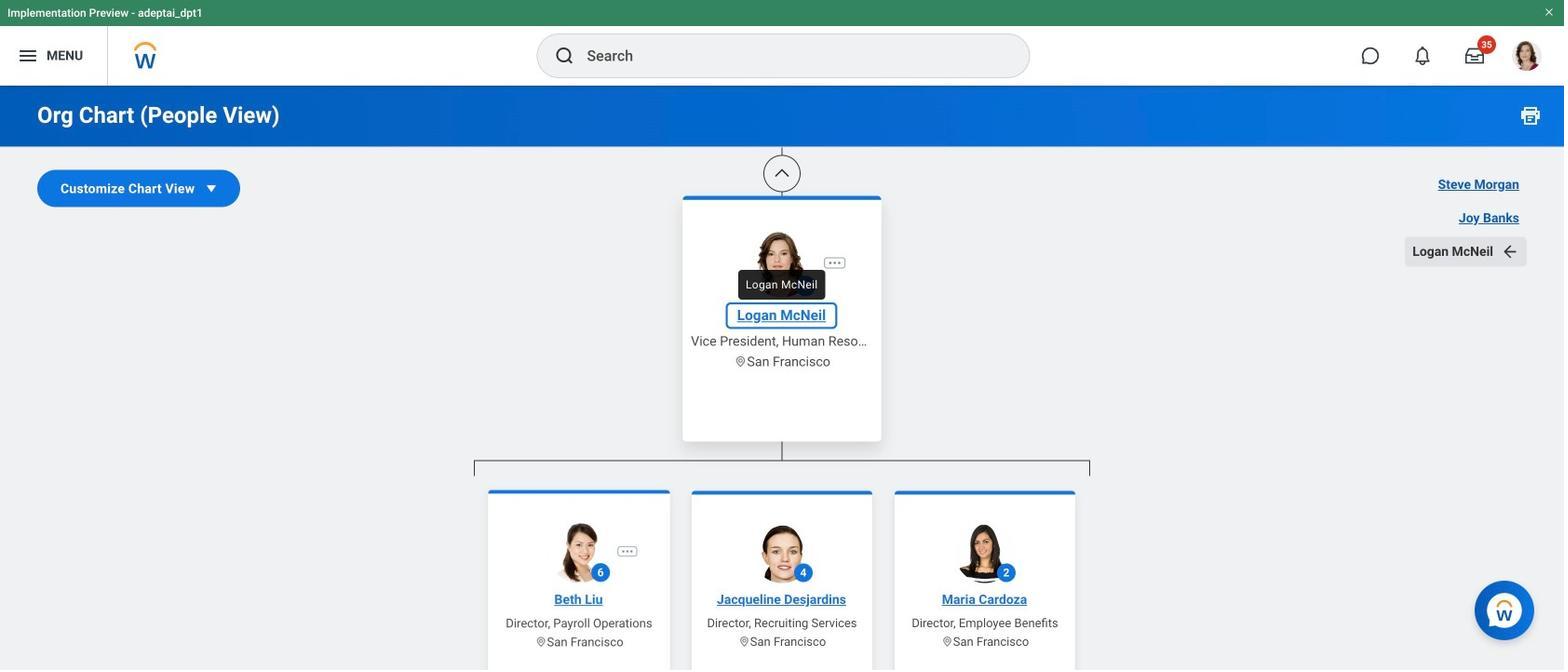 Task type: locate. For each thing, give the bounding box(es) containing it.
tooltip
[[733, 264, 831, 305]]

main content
[[0, 0, 1565, 671]]

search image
[[554, 45, 576, 67]]

logan mcneil, logan mcneil, 3 direct reports element
[[474, 476, 1091, 671]]

location image
[[533, 638, 546, 651]]

related actions image
[[827, 255, 843, 271]]

justify image
[[17, 45, 39, 67]]

related actions image
[[623, 542, 637, 557]]

location image
[[734, 355, 747, 369], [738, 636, 750, 648], [941, 636, 953, 648]]

banner
[[0, 0, 1565, 86]]



Task type: describe. For each thing, give the bounding box(es) containing it.
print org chart image
[[1520, 104, 1542, 127]]

profile logan mcneil image
[[1512, 41, 1542, 75]]

caret down image
[[202, 179, 221, 198]]

notifications large image
[[1414, 47, 1432, 65]]

inbox large image
[[1466, 47, 1485, 65]]

Search Workday  search field
[[587, 35, 991, 76]]

arrow left image
[[1501, 243, 1520, 261]]

chevron up image
[[773, 164, 792, 183]]

close environment banner image
[[1544, 7, 1555, 18]]



Task type: vqa. For each thing, say whether or not it's contained in the screenshot.
11.5
no



